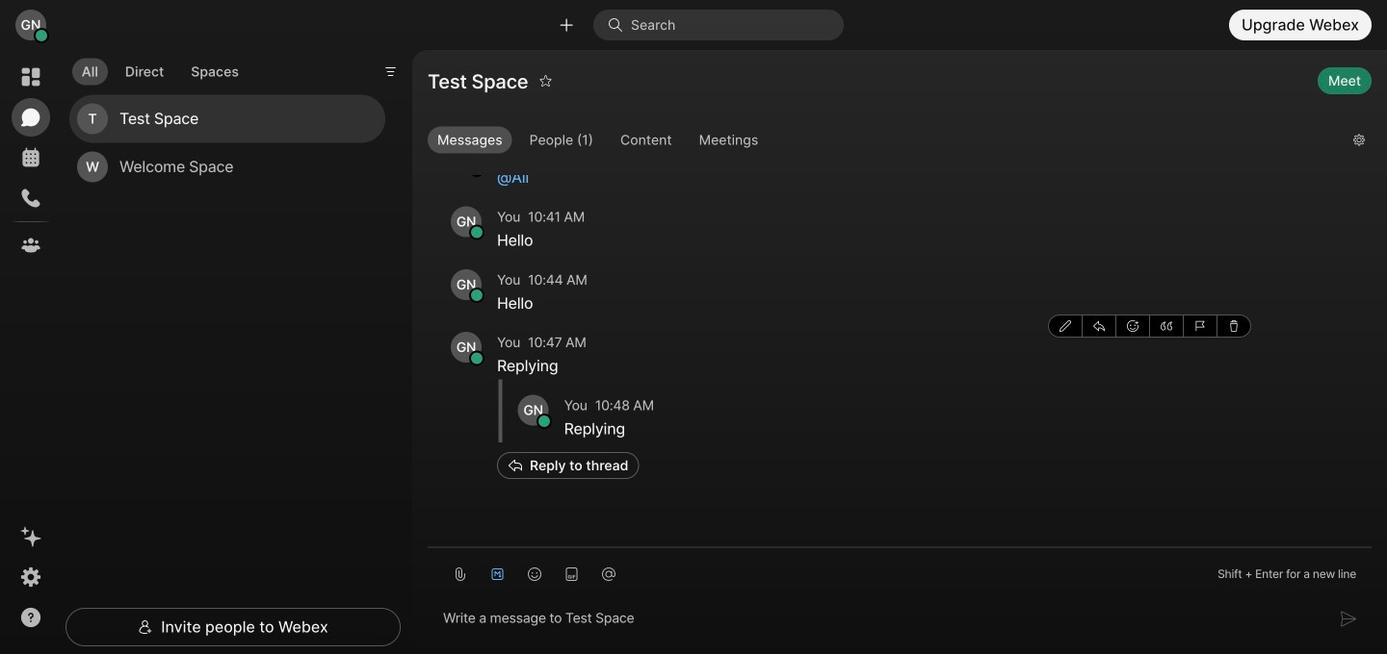 Task type: locate. For each thing, give the bounding box(es) containing it.
1 vertical spatial group
[[1048, 315, 1251, 338]]

navigation
[[0, 50, 62, 655]]

group
[[428, 127, 1338, 158], [1048, 315, 1251, 338]]

messages list
[[428, 26, 1372, 520]]

webex tab list
[[12, 58, 50, 265]]

tab list
[[67, 47, 253, 91]]

flag for follow-up image
[[1194, 321, 1206, 332]]

0 vertical spatial group
[[428, 127, 1338, 158]]

welcome space list item
[[69, 143, 385, 191]]

message composer toolbar element
[[428, 549, 1372, 593]]

reply to thread image
[[1093, 321, 1105, 332]]



Task type: vqa. For each thing, say whether or not it's contained in the screenshot.
Quote message Image
yes



Task type: describe. For each thing, give the bounding box(es) containing it.
group inside messages list
[[1048, 315, 1251, 338]]

add reaction image
[[1127, 321, 1139, 332]]

edit message image
[[1060, 321, 1071, 332]]

test space list item
[[69, 95, 385, 143]]

quote message image
[[1161, 321, 1172, 332]]

delete message image
[[1228, 321, 1240, 332]]



